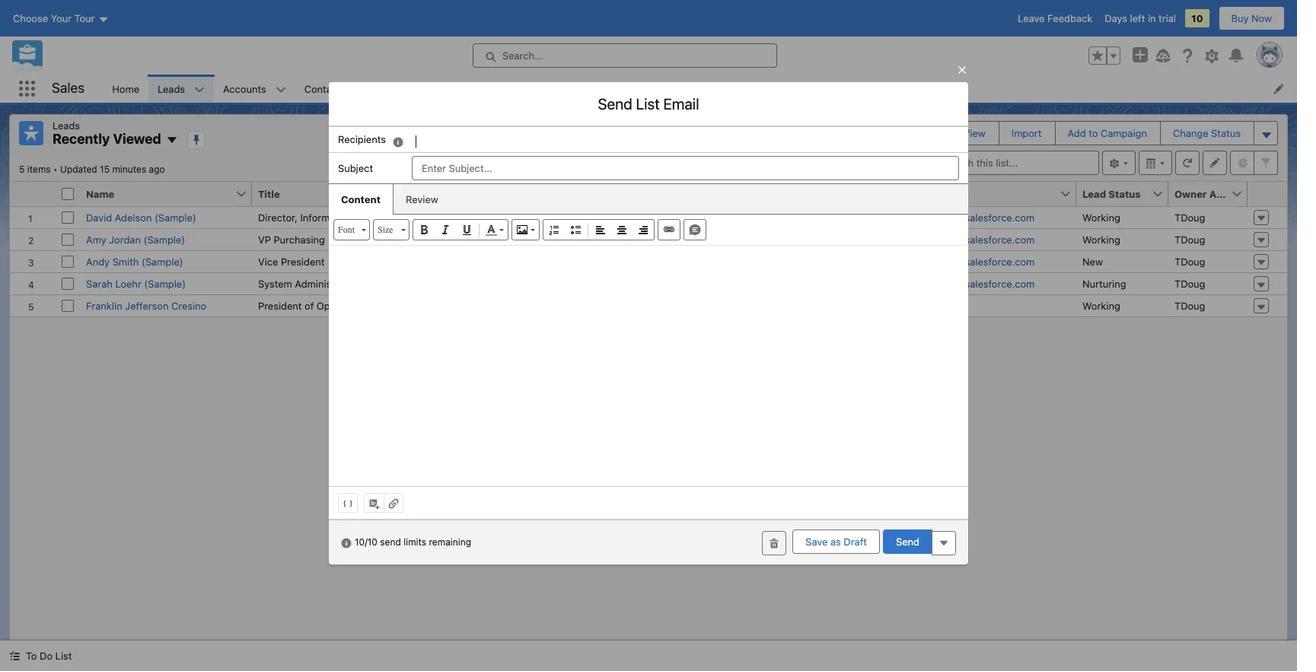 Task type: vqa. For each thing, say whether or not it's contained in the screenshot.
THE 'DAYS' related to Daily Logins with Username and Password
no



Task type: locate. For each thing, give the bounding box(es) containing it.
change status
[[1173, 127, 1241, 139]]

3 tdoug from the top
[[1175, 255, 1206, 268]]

email element
[[933, 182, 1086, 207]]

do
[[40, 650, 53, 662]]

status right lead
[[1109, 188, 1141, 200]]

list view controls image
[[1102, 150, 1136, 175]]

1 vertical spatial president
[[258, 300, 302, 312]]

0 horizontal spatial list
[[55, 650, 72, 662]]

title element
[[252, 182, 500, 207]]

click to dial disabled image
[[654, 211, 748, 223], [796, 211, 891, 223], [654, 233, 748, 246], [796, 233, 891, 246]]

loehr
[[115, 277, 141, 290]]

15
[[100, 163, 110, 175]]

updated
[[60, 163, 97, 175]]

0 vertical spatial working
[[1083, 211, 1121, 223]]

0 vertical spatial send
[[598, 95, 632, 113]]

sales
[[52, 80, 85, 96]]

tab list
[[329, 184, 968, 215]]

smith
[[112, 255, 139, 268]]

1 vertical spatial status
[[1109, 188, 1141, 200]]

minutes
[[112, 163, 146, 175]]

name
[[86, 188, 114, 200]]

add to campaign
[[1068, 127, 1147, 139]]

tdoug for president of operations and procurement
[[1175, 300, 1206, 312]]

group
[[1089, 46, 1121, 65]]

content tab panel
[[329, 215, 968, 519]]

1 vertical spatial leads
[[53, 120, 80, 132]]

5 tdoug from the top
[[1175, 300, 1206, 312]]

leads
[[158, 83, 185, 95], [53, 120, 80, 132]]

administrator
[[295, 277, 357, 290]]

leads link
[[148, 75, 194, 103]]

working up new
[[1083, 233, 1121, 246]]

review link
[[393, 184, 451, 215]]

of
[[305, 300, 314, 312]]

owner alias
[[1175, 188, 1234, 200]]

director,
[[258, 211, 298, 223]]

information
[[300, 211, 353, 223]]

1 info@salesforce.com link from the top
[[939, 211, 1035, 223]]

status inside change status 'button'
[[1211, 127, 1241, 139]]

procurement
[[390, 300, 449, 312]]

cell
[[56, 182, 80, 207], [491, 250, 648, 272], [648, 250, 790, 272], [790, 250, 933, 272], [491, 272, 648, 294], [648, 272, 790, 294], [790, 272, 933, 294], [491, 294, 648, 316], [648, 294, 790, 316], [790, 294, 933, 316], [933, 294, 1076, 316]]

director, information technology
[[258, 211, 409, 223]]

recently viewed grid
[[10, 182, 1287, 317]]

Recipients text field
[[413, 134, 965, 149]]

1 horizontal spatial list
[[636, 95, 660, 113]]

4 info@salesforce.com link from the top
[[939, 277, 1035, 290]]

(sample) down david adelson (sample) 'link'
[[144, 233, 185, 246]]

email
[[664, 95, 699, 113]]

owner alias element
[[1169, 182, 1257, 207]]

0 vertical spatial list
[[636, 95, 660, 113]]

info@salesforce.com
[[939, 211, 1035, 223], [939, 233, 1035, 246], [939, 255, 1035, 268], [939, 277, 1035, 290]]

tab list containing content
[[329, 184, 968, 215]]

1 vertical spatial list
[[55, 650, 72, 662]]

save as draft button
[[793, 530, 880, 554]]

(sample) up jefferson
[[144, 277, 186, 290]]

recipients
[[338, 133, 386, 146]]

operations
[[317, 300, 367, 312]]

contacts
[[304, 83, 346, 95]]

(sample) down name element
[[155, 211, 196, 223]]

working down lead
[[1083, 211, 1121, 223]]

2 info@salesforce.com link from the top
[[939, 233, 1035, 246]]

list
[[103, 75, 1297, 103]]

list item
[[555, 75, 619, 103]]

1 horizontal spatial status
[[1211, 127, 1241, 139]]

0 horizontal spatial send
[[598, 95, 632, 113]]

send
[[598, 95, 632, 113], [896, 536, 920, 548]]

in
[[1148, 12, 1156, 24]]

send right the draft
[[896, 536, 920, 548]]

david adelson (sample) link
[[86, 211, 196, 223]]

system
[[258, 277, 292, 290]]

(sample) for sarah loehr (sample)
[[144, 277, 186, 290]]

vice
[[258, 255, 278, 268]]

1 vertical spatial working
[[1083, 233, 1121, 246]]

info@salesforce.com for working
[[939, 233, 1035, 246]]

franklin jefferson cresino link
[[86, 300, 207, 312]]

0 vertical spatial status
[[1211, 127, 1241, 139]]

send for send list email
[[598, 95, 632, 113]]

intelligence view
[[908, 127, 986, 139]]

remaining
[[429, 537, 471, 548]]

(sample) for david adelson (sample)
[[155, 211, 196, 223]]

tdoug
[[1175, 211, 1206, 223], [1175, 233, 1206, 246], [1175, 255, 1206, 268], [1175, 277, 1206, 290], [1175, 300, 1206, 312]]

4 info@salesforce.com from the top
[[939, 277, 1035, 290]]

1 vertical spatial send
[[896, 536, 920, 548]]

info@salesforce.com link
[[939, 211, 1035, 223], [939, 233, 1035, 246], [939, 255, 1035, 268], [939, 277, 1035, 290]]

sarah loehr (sample)
[[86, 277, 186, 290]]

text default image
[[9, 651, 20, 662]]

buy
[[1231, 12, 1249, 24]]

status inside the lead status button
[[1109, 188, 1141, 200]]

1 working from the top
[[1083, 211, 1121, 223]]

title button
[[252, 182, 474, 206]]

david adelson (sample)
[[86, 211, 196, 223]]

president
[[281, 255, 325, 268], [258, 300, 302, 312]]

jordan
[[109, 233, 141, 246]]

company element
[[491, 182, 657, 207]]

10/10 send limits remaining
[[355, 537, 471, 548]]

sarah
[[86, 277, 113, 290]]

add
[[1068, 127, 1086, 139]]

select list display image
[[1139, 150, 1172, 175]]

nurturing
[[1083, 277, 1126, 290]]

andy smith (sample) link
[[86, 255, 183, 268]]

home
[[112, 83, 139, 95]]

2 vertical spatial working
[[1083, 300, 1121, 312]]

send list email
[[598, 95, 699, 113]]

working for lee enterprise, inc
[[1083, 233, 1121, 246]]

3 info@salesforce.com from the top
[[939, 255, 1035, 268]]

david
[[86, 211, 112, 223]]

list right 'do'
[[55, 650, 72, 662]]

now
[[1252, 12, 1272, 24]]

lead status
[[1083, 188, 1141, 200]]

5 items • updated 15 minutes ago
[[19, 163, 165, 175]]

1 horizontal spatial send
[[896, 536, 920, 548]]

None search field
[[917, 150, 1099, 175]]

send down "search..." button
[[598, 95, 632, 113]]

days
[[1105, 12, 1127, 24]]

status
[[1211, 127, 1241, 139], [1109, 188, 1141, 200]]

list
[[636, 95, 660, 113], [55, 650, 72, 662]]

tdoug for vice president
[[1175, 255, 1206, 268]]

1 horizontal spatial leads
[[158, 83, 185, 95]]

leads inside recently viewed|leads|list view element
[[53, 120, 80, 132]]

list left "email"
[[636, 95, 660, 113]]

send inside button
[[896, 536, 920, 548]]

technology
[[356, 211, 409, 223]]

2 working from the top
[[1083, 233, 1121, 246]]

(sample)
[[155, 211, 196, 223], [144, 233, 185, 246], [142, 255, 183, 268], [144, 277, 186, 290]]

2 info@salesforce.com from the top
[[939, 233, 1035, 246]]

leads right home link
[[158, 83, 185, 95]]

0 horizontal spatial status
[[1109, 188, 1141, 200]]

save
[[806, 536, 828, 548]]

3 info@salesforce.com link from the top
[[939, 255, 1035, 268]]

Search Recently Viewed list view. search field
[[917, 150, 1099, 175]]

status for lead status
[[1109, 188, 1141, 200]]

president down purchasing
[[281, 255, 325, 268]]

action image
[[1248, 182, 1287, 206]]

leave feedback link
[[1018, 12, 1093, 24]]

0 horizontal spatial leads
[[53, 120, 80, 132]]

0 vertical spatial leads
[[158, 83, 185, 95]]

none search field inside recently viewed|leads|list view element
[[917, 150, 1099, 175]]

working down nurturing
[[1083, 300, 1121, 312]]

lead status element
[[1076, 182, 1178, 207]]

import button
[[999, 122, 1054, 145]]

adelson
[[115, 211, 152, 223]]

4 tdoug from the top
[[1175, 277, 1206, 290]]

name button
[[80, 182, 235, 206]]

campaign
[[1101, 127, 1147, 139]]

president down system
[[258, 300, 302, 312]]

leads down sales
[[53, 120, 80, 132]]

accounts
[[223, 83, 266, 95]]

franklin jefferson cresino
[[86, 300, 207, 312]]

(sample) up sarah loehr (sample) link on the top of the page
[[142, 255, 183, 268]]

alias
[[1210, 188, 1234, 200]]

and
[[370, 300, 387, 312]]

3 working from the top
[[1083, 300, 1121, 312]]

status right change
[[1211, 127, 1241, 139]]



Task type: describe. For each thing, give the bounding box(es) containing it.
list inside button
[[55, 650, 72, 662]]

feedback
[[1048, 12, 1093, 24]]

accounts link
[[214, 75, 275, 103]]

franklin
[[86, 300, 122, 312]]

0 vertical spatial president
[[281, 255, 325, 268]]

dot
[[528, 211, 544, 223]]

jefferson
[[125, 300, 169, 312]]

send group
[[883, 530, 956, 556]]

view
[[964, 127, 986, 139]]

info@salesforce.com link for new
[[939, 255, 1035, 268]]

tdoug for system administrator
[[1175, 277, 1206, 290]]

enterprise,
[[516, 233, 566, 246]]

info@salesforce.com link for nurturing
[[939, 277, 1035, 290]]

list containing home
[[103, 75, 1297, 103]]

text default image
[[341, 538, 352, 549]]

owner
[[1175, 188, 1207, 200]]

leads list item
[[148, 75, 214, 103]]

mobile element
[[790, 182, 942, 207]]

10/10
[[355, 537, 378, 548]]

lead
[[1083, 188, 1106, 200]]

lead status button
[[1076, 182, 1152, 206]]

left
[[1130, 12, 1145, 24]]

vp
[[258, 233, 271, 246]]

days left in trial
[[1105, 12, 1176, 24]]

buy now
[[1231, 12, 1272, 24]]

1 tdoug from the top
[[1175, 211, 1206, 223]]

new
[[1083, 255, 1103, 268]]

send
[[380, 537, 401, 548]]

phone element
[[648, 182, 799, 207]]

green dot publishing
[[497, 211, 595, 223]]

1 info@salesforce.com from the top
[[939, 211, 1035, 223]]

publishing
[[547, 211, 595, 223]]

home link
[[103, 75, 148, 103]]

leave
[[1018, 12, 1045, 24]]

info@salesforce.com for nurturing
[[939, 277, 1035, 290]]

contacts list item
[[295, 75, 375, 103]]

purchasing
[[274, 233, 325, 246]]

leave feedback
[[1018, 12, 1093, 24]]

title
[[258, 188, 280, 200]]

cresino
[[171, 300, 207, 312]]

amy
[[86, 233, 106, 246]]

action element
[[1248, 182, 1287, 207]]

contacts link
[[295, 75, 355, 103]]

2 tdoug from the top
[[1175, 233, 1206, 246]]

vice president
[[258, 255, 325, 268]]

status for change status
[[1211, 127, 1241, 139]]

•
[[53, 163, 58, 175]]

save as draft
[[806, 536, 867, 548]]

info@salesforce.com for new
[[939, 255, 1035, 268]]

recently viewed|leads|list view element
[[9, 114, 1288, 641]]

limits
[[404, 537, 426, 548]]

item number element
[[10, 182, 56, 207]]

info@salesforce.com link for working
[[939, 233, 1035, 246]]

president of operations and procurement
[[258, 300, 449, 312]]

search... button
[[473, 43, 777, 68]]

leads inside leads link
[[158, 83, 185, 95]]

change
[[1173, 127, 1209, 139]]

draft
[[844, 536, 867, 548]]

(sample) for andy smith (sample)
[[142, 255, 183, 268]]

inc
[[569, 233, 583, 246]]

andy
[[86, 255, 110, 268]]

send button
[[883, 530, 933, 554]]

10
[[1192, 12, 1203, 24]]

lee enterprise, inc
[[497, 233, 583, 246]]

change status button
[[1161, 122, 1253, 145]]

item number image
[[10, 182, 56, 206]]

send for send
[[896, 536, 920, 548]]

recently viewed
[[53, 131, 161, 147]]

review
[[406, 194, 438, 206]]

andy smith (sample)
[[86, 255, 183, 268]]

owner alias button
[[1169, 182, 1234, 206]]

intelligence
[[908, 127, 961, 139]]

buy now button
[[1218, 6, 1285, 30]]

search...
[[502, 49, 543, 62]]

intelligence view button
[[896, 122, 998, 145]]

subject
[[338, 162, 373, 174]]

working for green dot publishing
[[1083, 211, 1121, 223]]

items
[[27, 163, 51, 175]]

amy jordan (sample)
[[86, 233, 185, 246]]

vp purchasing
[[258, 233, 325, 246]]

viewed
[[113, 131, 161, 147]]

5
[[19, 163, 25, 175]]

green
[[497, 211, 525, 223]]

sarah loehr (sample) link
[[86, 277, 186, 290]]

(sample) for amy jordan (sample)
[[144, 233, 185, 246]]

to do list
[[26, 650, 72, 662]]

system administrator
[[258, 277, 357, 290]]

Enter Subject... text field
[[412, 156, 959, 181]]

recently
[[53, 131, 110, 147]]

recently viewed status
[[19, 163, 60, 175]]

to do list button
[[0, 641, 81, 671]]

import
[[1012, 127, 1042, 139]]

accounts list item
[[214, 75, 295, 103]]

name element
[[80, 182, 261, 207]]



